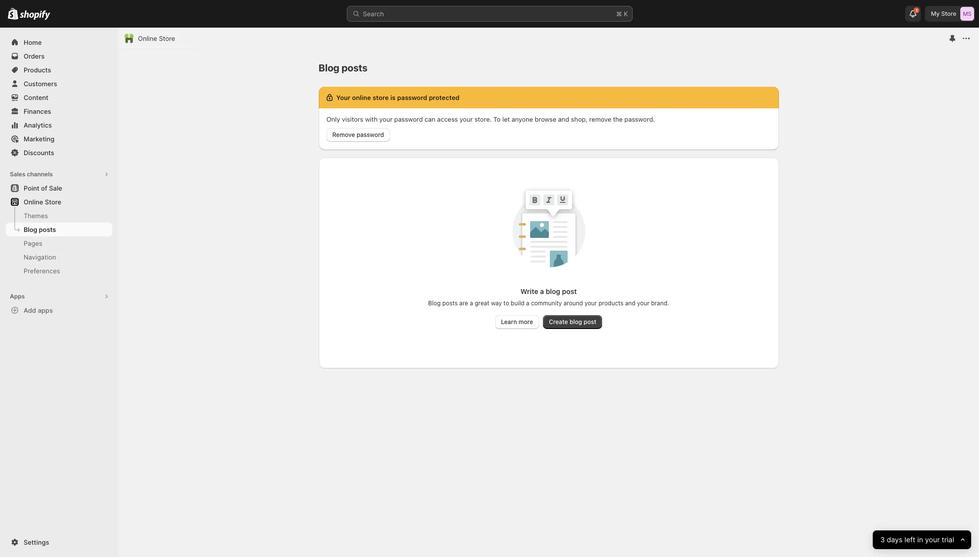 Task type: locate. For each thing, give the bounding box(es) containing it.
online store image
[[124, 34, 134, 43]]

0 horizontal spatial online store
[[24, 198, 61, 206]]

preferences link
[[6, 264, 112, 278]]

products
[[24, 66, 51, 74]]

point of sale button
[[0, 181, 118, 195]]

orders
[[24, 52, 45, 60]]

trial
[[942, 535, 954, 544]]

online down "point"
[[24, 198, 43, 206]]

0 horizontal spatial online
[[24, 198, 43, 206]]

1 horizontal spatial online store link
[[138, 34, 175, 43]]

sales channels
[[10, 170, 53, 178]]

store
[[941, 10, 956, 17], [159, 34, 175, 42], [45, 198, 61, 206]]

0 vertical spatial store
[[941, 10, 956, 17]]

k
[[624, 10, 628, 18]]

apps
[[38, 306, 53, 314]]

my store image
[[960, 7, 974, 21]]

1 horizontal spatial online
[[138, 34, 157, 42]]

blog posts link
[[6, 223, 112, 237]]

2 horizontal spatial store
[[941, 10, 956, 17]]

1 horizontal spatial shopify image
[[20, 10, 50, 20]]

settings
[[24, 539, 49, 546]]

0 vertical spatial online store
[[138, 34, 175, 42]]

store down the sale
[[45, 198, 61, 206]]

pages link
[[6, 237, 112, 250]]

online store right online store image at left
[[138, 34, 175, 42]]

customers link
[[6, 77, 112, 91]]

2 vertical spatial store
[[45, 198, 61, 206]]

online store link right online store image at left
[[138, 34, 175, 43]]

your
[[925, 535, 940, 544]]

1 button
[[905, 6, 921, 22]]

0 vertical spatial online store link
[[138, 34, 175, 43]]

of
[[41, 184, 47, 192]]

store right my
[[941, 10, 956, 17]]

online store down the point of sale
[[24, 198, 61, 206]]

store right online store image at left
[[159, 34, 175, 42]]

online store link down the sale
[[6, 195, 112, 209]]

marketing link
[[6, 132, 112, 146]]

0 vertical spatial online
[[138, 34, 157, 42]]

shopify image
[[8, 8, 18, 20], [20, 10, 50, 20]]

my
[[931, 10, 940, 17]]

search
[[363, 10, 384, 18]]

1 vertical spatial online store link
[[6, 195, 112, 209]]

pages
[[24, 239, 42, 247]]

apps button
[[6, 290, 112, 304]]

online right online store image at left
[[138, 34, 157, 42]]

add
[[24, 306, 36, 314]]

online
[[138, 34, 157, 42], [24, 198, 43, 206]]

online store
[[138, 34, 175, 42], [24, 198, 61, 206]]

1 horizontal spatial store
[[159, 34, 175, 42]]

finances
[[24, 107, 51, 115]]

analytics link
[[6, 118, 112, 132]]

0 horizontal spatial online store link
[[6, 195, 112, 209]]

sale
[[49, 184, 62, 192]]

content link
[[6, 91, 112, 104]]

1
[[916, 8, 918, 13]]

sales channels button
[[6, 168, 112, 181]]

blog posts
[[24, 226, 56, 234]]

products link
[[6, 63, 112, 77]]

online store link
[[138, 34, 175, 43], [6, 195, 112, 209]]

left
[[905, 535, 915, 544]]



Task type: vqa. For each thing, say whether or not it's contained in the screenshot.
Mark Add a custom domain as done image
no



Task type: describe. For each thing, give the bounding box(es) containing it.
discounts
[[24, 149, 54, 157]]

navigation
[[24, 253, 56, 261]]

point of sale
[[24, 184, 62, 192]]

navigation link
[[6, 250, 112, 264]]

customers
[[24, 80, 57, 88]]

home
[[24, 38, 42, 46]]

3 days left in your trial button
[[873, 531, 971, 549]]

channels
[[27, 170, 53, 178]]

days
[[887, 535, 903, 544]]

content
[[24, 94, 48, 102]]

add apps
[[24, 306, 53, 314]]

point
[[24, 184, 39, 192]]

in
[[917, 535, 923, 544]]

1 horizontal spatial online store
[[138, 34, 175, 42]]

marketing
[[24, 135, 54, 143]]

point of sale link
[[6, 181, 112, 195]]

1 vertical spatial online store
[[24, 198, 61, 206]]

⌘
[[616, 10, 622, 18]]

settings link
[[6, 536, 112, 549]]

sales
[[10, 170, 25, 178]]

analytics
[[24, 121, 52, 129]]

posts
[[39, 226, 56, 234]]

home link
[[6, 35, 112, 49]]

themes link
[[6, 209, 112, 223]]

my store
[[931, 10, 956, 17]]

blog
[[24, 226, 37, 234]]

⌘ k
[[616, 10, 628, 18]]

3 days left in your trial
[[880, 535, 954, 544]]

1 vertical spatial online
[[24, 198, 43, 206]]

preferences
[[24, 267, 60, 275]]

add apps button
[[6, 304, 112, 317]]

3
[[880, 535, 885, 544]]

apps
[[10, 293, 25, 300]]

orders link
[[6, 49, 112, 63]]

0 horizontal spatial store
[[45, 198, 61, 206]]

finances link
[[6, 104, 112, 118]]

themes
[[24, 212, 48, 220]]

0 horizontal spatial shopify image
[[8, 8, 18, 20]]

discounts link
[[6, 146, 112, 160]]

1 vertical spatial store
[[159, 34, 175, 42]]



